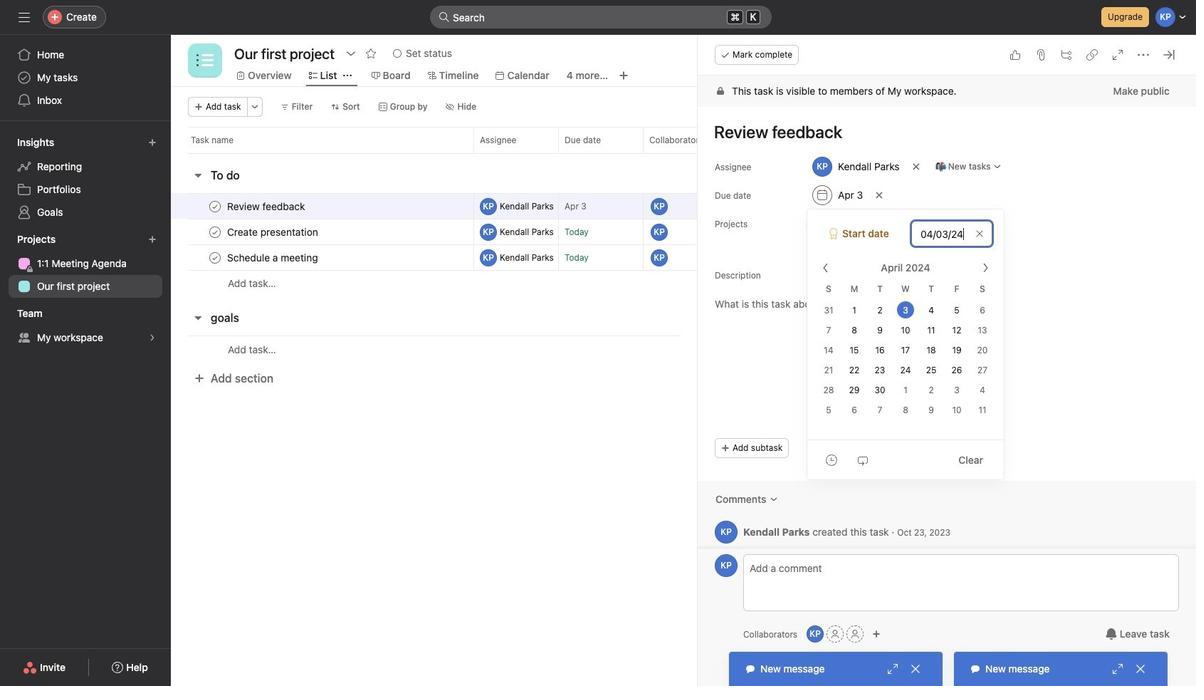 Task type: describe. For each thing, give the bounding box(es) containing it.
review feedback dialog
[[698, 35, 1197, 686]]

2 open user profile image from the top
[[715, 554, 738, 577]]

show options image
[[346, 48, 357, 59]]

global element
[[0, 35, 171, 120]]

review feedback cell
[[171, 193, 474, 219]]

header to do tree grid
[[171, 192, 958, 296]]

expand new message image for close icon
[[1113, 663, 1124, 675]]

0 horizontal spatial clear due date image
[[876, 191, 884, 199]]

1 collapse task list for this group image from the top
[[192, 170, 204, 181]]

remove assignee image
[[912, 162, 921, 171]]

mark complete image for "schedule a meeting" cell
[[207, 249, 224, 266]]

new insights image
[[148, 138, 157, 147]]

Search tasks, projects, and more text field
[[430, 6, 772, 28]]

expand new message image for close image
[[888, 663, 899, 675]]

more actions for this task image
[[1138, 49, 1150, 61]]

teams element
[[0, 301, 171, 352]]

add or remove collaborators image
[[807, 626, 824, 643]]

next month image
[[980, 262, 992, 274]]

new project or portfolio image
[[148, 235, 157, 244]]

copy task link image
[[1087, 49, 1099, 61]]

1 vertical spatial clear due date image
[[976, 229, 985, 238]]

close details image
[[1164, 49, 1176, 61]]

set to repeat image
[[858, 454, 869, 466]]

remove image
[[952, 219, 963, 231]]



Task type: vqa. For each thing, say whether or not it's contained in the screenshot.
Remove Icon
yes



Task type: locate. For each thing, give the bounding box(es) containing it.
task name text field inside create presentation cell
[[224, 225, 323, 239]]

2 expand new message image from the left
[[1113, 663, 1124, 675]]

1 vertical spatial collapse task list for this group image
[[192, 312, 204, 323]]

create presentation cell
[[171, 219, 474, 245]]

0 vertical spatial mark complete checkbox
[[207, 198, 224, 215]]

add subtask image
[[1062, 49, 1073, 61]]

2 mark complete image from the top
[[207, 249, 224, 266]]

full screen image
[[1113, 49, 1124, 61]]

Task name text field
[[224, 199, 310, 213], [224, 225, 323, 239]]

None field
[[430, 6, 772, 28]]

1 vertical spatial mark complete image
[[207, 249, 224, 266]]

row
[[171, 127, 973, 153], [188, 152, 940, 154], [171, 192, 958, 221], [171, 218, 958, 246], [171, 243, 958, 272], [171, 270, 958, 296], [171, 336, 958, 363]]

mark complete image down mark complete option in the left of the page
[[207, 249, 224, 266]]

projects element
[[0, 227, 171, 301]]

2 collapse task list for this group image from the top
[[192, 312, 204, 323]]

mark complete checkbox for "schedule a meeting" cell
[[207, 249, 224, 266]]

add to starred image
[[365, 48, 377, 59]]

1 vertical spatial task name text field
[[224, 225, 323, 239]]

0 vertical spatial mark complete image
[[207, 198, 224, 215]]

clear due date image
[[876, 191, 884, 199], [976, 229, 985, 238]]

0 vertical spatial collapse task list for this group image
[[192, 170, 204, 181]]

expand new message image
[[888, 663, 899, 675], [1113, 663, 1124, 675]]

task name text field inside review feedback cell
[[224, 199, 310, 213]]

prominent image
[[439, 11, 450, 23]]

1 mark complete image from the top
[[207, 198, 224, 215]]

attachments: add a file to this task, review feedback image
[[1036, 49, 1047, 61]]

mark complete image
[[207, 223, 224, 240]]

Mark complete checkbox
[[207, 223, 224, 240]]

None text field
[[231, 41, 338, 66]]

mark complete image up mark complete image
[[207, 198, 224, 215]]

mark complete image inside review feedback cell
[[207, 198, 224, 215]]

mark complete checkbox inside "schedule a meeting" cell
[[207, 249, 224, 266]]

0 vertical spatial open user profile image
[[715, 521, 738, 544]]

mark complete image
[[207, 198, 224, 215], [207, 249, 224, 266]]

0 vertical spatial clear due date image
[[876, 191, 884, 199]]

list image
[[197, 52, 214, 69]]

mark complete checkbox for review feedback cell
[[207, 198, 224, 215]]

task name text field for mark complete checkbox inside the review feedback cell
[[224, 199, 310, 213]]

close image
[[1136, 663, 1147, 675]]

more actions image
[[251, 103, 259, 111]]

expand new message image left close image
[[888, 663, 899, 675]]

2 task name text field from the top
[[224, 225, 323, 239]]

insights element
[[0, 130, 171, 227]]

schedule a meeting cell
[[171, 244, 474, 271]]

1 task name text field from the top
[[224, 199, 310, 213]]

mark complete checkbox up mark complete image
[[207, 198, 224, 215]]

mark complete image for review feedback cell
[[207, 198, 224, 215]]

Due date text field
[[912, 221, 993, 247]]

0 vertical spatial task name text field
[[224, 199, 310, 213]]

1 vertical spatial mark complete checkbox
[[207, 249, 224, 266]]

1 mark complete checkbox from the top
[[207, 198, 224, 215]]

previous month image
[[821, 262, 832, 274]]

open user profile image
[[715, 521, 738, 544], [715, 554, 738, 577]]

main content
[[698, 76, 1197, 561]]

1 vertical spatial open user profile image
[[715, 554, 738, 577]]

add tab image
[[619, 70, 630, 81]]

hide sidebar image
[[19, 11, 30, 23]]

Task Name text field
[[705, 115, 1180, 148]]

mark complete checkbox down mark complete option in the left of the page
[[207, 249, 224, 266]]

close image
[[911, 663, 922, 675]]

Task name text field
[[224, 250, 322, 265]]

1 expand new message image from the left
[[888, 663, 899, 675]]

Mark complete checkbox
[[207, 198, 224, 215], [207, 249, 224, 266]]

0 horizontal spatial expand new message image
[[888, 663, 899, 675]]

0 likes. click to like this task image
[[1010, 49, 1022, 61]]

1 open user profile image from the top
[[715, 521, 738, 544]]

2 mark complete checkbox from the top
[[207, 249, 224, 266]]

tab actions image
[[343, 71, 352, 80]]

see details, my workspace image
[[148, 333, 157, 342]]

1 horizontal spatial clear due date image
[[976, 229, 985, 238]]

1 horizontal spatial expand new message image
[[1113, 663, 1124, 675]]

add time image
[[826, 454, 838, 466]]

task name text field for mark complete option in the left of the page
[[224, 225, 323, 239]]

mark complete checkbox inside review feedback cell
[[207, 198, 224, 215]]

expand new message image left close icon
[[1113, 663, 1124, 675]]

collapse task list for this group image
[[192, 170, 204, 181], [192, 312, 204, 323]]

mark complete image inside "schedule a meeting" cell
[[207, 249, 224, 266]]

add or remove collaborators image
[[873, 630, 881, 638]]



